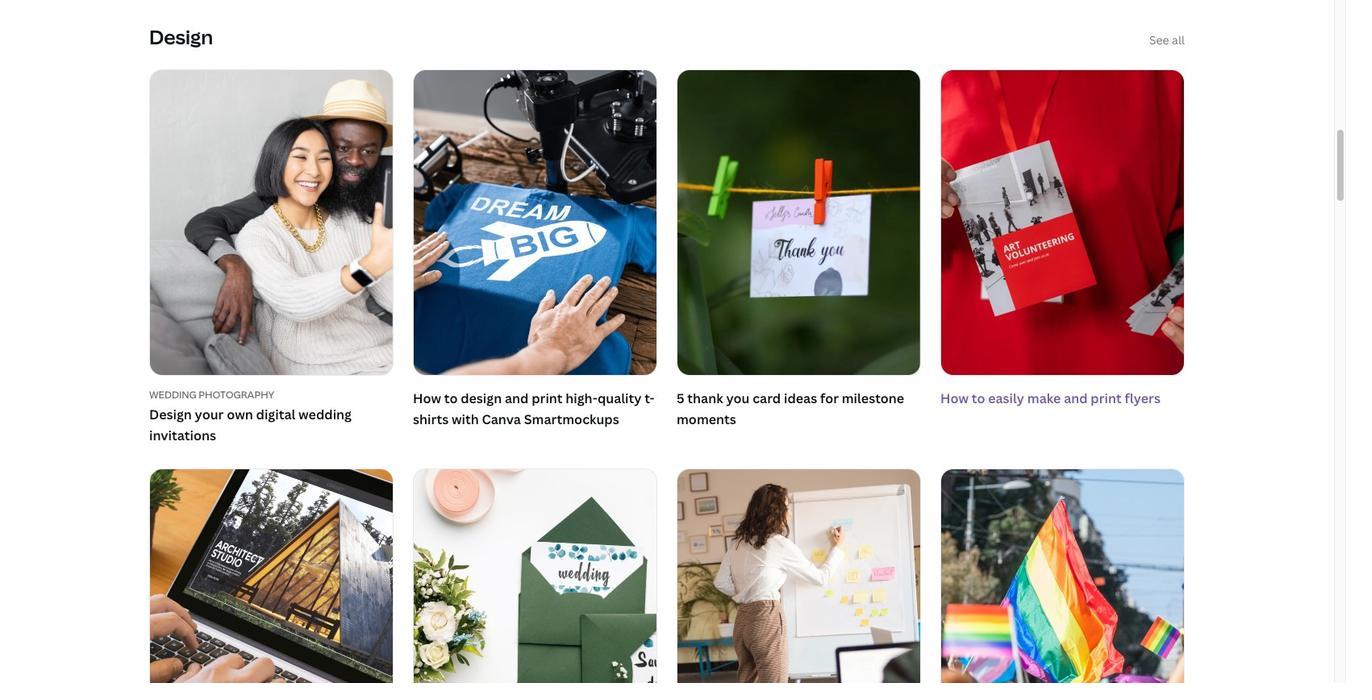 Task type: locate. For each thing, give the bounding box(es) containing it.
high-
[[566, 390, 598, 408]]

0 horizontal spatial how
[[413, 390, 441, 408]]

how for how to design and print high-quality t- shirts with canva smartmockups
[[413, 390, 441, 408]]

wedding
[[149, 388, 197, 402]]

5 thank you card ideas for milestone moments
[[677, 390, 905, 429]]

1 horizontal spatial how
[[941, 390, 969, 408]]

1 horizontal spatial to
[[972, 390, 986, 408]]

print
[[532, 390, 563, 408], [1091, 390, 1122, 408]]

your
[[195, 406, 224, 424]]

how inside how to design and print high-quality t- shirts with canva smartmockups
[[413, 390, 441, 408]]

to
[[444, 390, 458, 408], [972, 390, 986, 408]]

easily
[[989, 390, 1025, 408]]

and inside how to design and print high-quality t- shirts with canva smartmockups
[[505, 390, 529, 408]]

print up smartmockups
[[532, 390, 563, 408]]

1 vertical spatial design
[[149, 406, 192, 424]]

to inside how to design and print high-quality t- shirts with canva smartmockups
[[444, 390, 458, 408]]

flyers
[[1125, 390, 1161, 408]]

how to design and print high-quality t- shirts with canva smartmockups
[[413, 390, 655, 429]]

2 how from the left
[[941, 390, 969, 408]]

to left easily
[[972, 390, 986, 408]]

and up canva
[[505, 390, 529, 408]]

how up shirts
[[413, 390, 441, 408]]

shirts
[[413, 411, 449, 429]]

design your own digital wedding invitations link
[[149, 405, 394, 446]]

and
[[505, 390, 529, 408], [1065, 390, 1088, 408]]

print left flyers
[[1091, 390, 1122, 408]]

make
[[1028, 390, 1062, 408]]

2 to from the left
[[972, 390, 986, 408]]

thank
[[688, 390, 724, 408]]

photography
[[199, 388, 275, 402]]

0 horizontal spatial to
[[444, 390, 458, 408]]

1 and from the left
[[505, 390, 529, 408]]

to up with
[[444, 390, 458, 408]]

ideas
[[784, 390, 818, 408]]

design
[[149, 24, 213, 50], [149, 406, 192, 424]]

see all link
[[1150, 32, 1185, 50]]

2 design from the top
[[149, 406, 192, 424]]

how left easily
[[941, 390, 969, 408]]

0 horizontal spatial print
[[532, 390, 563, 408]]

1 to from the left
[[444, 390, 458, 408]]

pexels thới nam cao 10806198 image
[[678, 70, 921, 376]]

1 print from the left
[[532, 390, 563, 408]]

0 horizontal spatial and
[[505, 390, 529, 408]]

1 horizontal spatial and
[[1065, 390, 1088, 408]]

0 vertical spatial design
[[149, 24, 213, 50]]

you
[[727, 390, 750, 408]]

all
[[1173, 32, 1185, 48]]

how
[[413, 390, 441, 408], [941, 390, 969, 408]]

1 horizontal spatial print
[[1091, 390, 1122, 408]]

business coach presenting flowchart on board image
[[678, 470, 921, 684]]

crowd raising and holding rainbow gay and trans flags during a gay pride. image
[[942, 470, 1185, 684]]

1 how from the left
[[413, 390, 441, 408]]

how to easily make and print flyers
[[941, 390, 1161, 408]]

wedding
[[299, 406, 352, 424]]

and right 'make'
[[1065, 390, 1088, 408]]

design inside wedding photography design your own digital wedding invitations
[[149, 406, 192, 424]]

for
[[821, 390, 839, 408]]

milestone
[[842, 390, 905, 408]]

how inside how to easily make and print flyers link
[[941, 390, 969, 408]]

quality
[[598, 390, 642, 408]]

2 and from the left
[[1065, 390, 1088, 408]]



Task type: describe. For each thing, give the bounding box(es) containing it.
how to design and print high-quality t- shirts with canva smartmockups link
[[413, 69, 658, 434]]

moments
[[677, 411, 737, 429]]

invitations
[[149, 427, 216, 444]]

t-
[[645, 390, 655, 408]]

design
[[461, 390, 502, 408]]

digital
[[256, 406, 296, 424]]

wedding photography link
[[149, 388, 394, 402]]

5 thank you card ideas for milestone moments link
[[677, 69, 922, 434]]

own
[[227, 406, 253, 424]]

card
[[753, 390, 781, 408]]

see all
[[1150, 32, 1185, 48]]

how to easily make and print flyers link
[[939, 67, 1187, 413]]

to for design
[[444, 390, 458, 408]]

canva
[[482, 411, 521, 429]]

wedding photography design your own digital wedding invitations
[[149, 388, 352, 444]]

to for easily
[[972, 390, 986, 408]]

see
[[1150, 32, 1170, 48]]

5
[[677, 390, 685, 408]]

2 print from the left
[[1091, 390, 1122, 408]]

with
[[452, 411, 479, 429]]

how for how to easily make and print flyers
[[941, 390, 969, 408]]

smartmockups
[[524, 411, 620, 429]]

print inside how to design and print high-quality t- shirts with canva smartmockups
[[532, 390, 563, 408]]

1 design from the top
[[149, 24, 213, 50]]



Task type: vqa. For each thing, say whether or not it's contained in the screenshot.
5 thank you card ideas for milestone moments
yes



